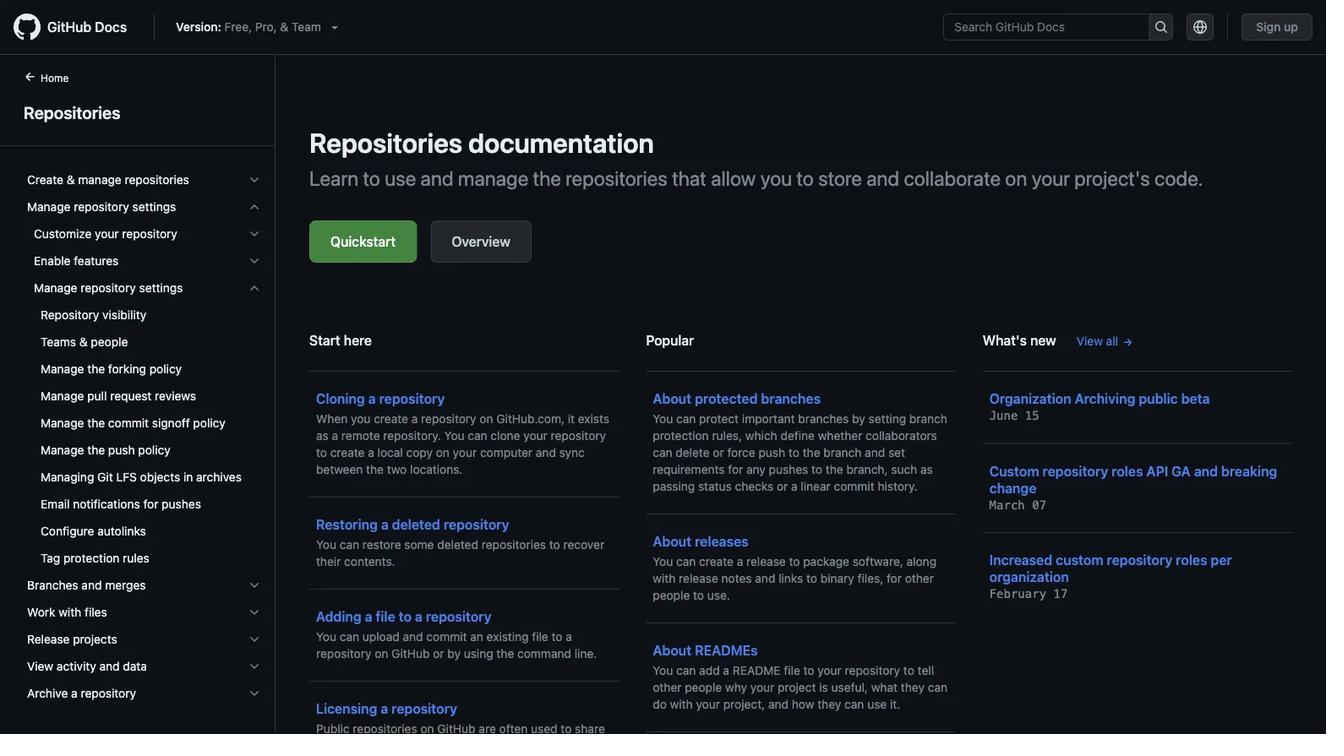 Task type: locate. For each thing, give the bounding box(es) containing it.
protection down configure autolinks
[[63, 552, 120, 566]]

policy right signoff at the left bottom of the page
[[193, 416, 226, 430]]

two
[[387, 463, 407, 477]]

the inside cloning a repository when you create a repository on github.com, it exists as a remote repository. you can clone your repository to create a local copy on your computer and sync between the two locations.
[[366, 463, 384, 477]]

protection inside manage repository settings element
[[63, 552, 120, 566]]

1 vertical spatial branch
[[824, 446, 862, 460]]

other inside about readmes you can add a readme file to your repository to tell other people why your project is useful, what they can do with your project, and how they can use it.
[[653, 681, 682, 695]]

how
[[792, 698, 814, 712]]

overview
[[452, 234, 510, 250]]

rules,
[[712, 429, 742, 443]]

people up the manage the forking policy
[[91, 335, 128, 349]]

0 vertical spatial or
[[713, 446, 724, 460]]

2 vertical spatial or
[[433, 647, 444, 661]]

your left the project's
[[1032, 167, 1070, 190]]

about inside about protected branches you can protect important branches by setting branch protection rules, which define whether collaborators can delete or force push to the branch and set requirements for any pushes to the branch, such as passing status checks or a linear commit history.
[[653, 391, 692, 407]]

manage the commit signoff policy
[[41, 416, 226, 430]]

status
[[698, 480, 732, 494]]

work with files
[[27, 606, 107, 620]]

your
[[1032, 167, 1070, 190], [95, 227, 119, 241], [524, 429, 548, 443], [453, 446, 477, 460], [818, 664, 842, 678], [751, 681, 775, 695], [696, 698, 720, 712]]

branch,
[[847, 463, 888, 477]]

search image
[[1155, 20, 1168, 34]]

1 vertical spatial other
[[653, 681, 682, 695]]

0 vertical spatial people
[[91, 335, 128, 349]]

file up upload
[[376, 609, 395, 625]]

manage repository settings button
[[20, 194, 268, 221], [20, 275, 268, 302]]

view all link
[[1077, 333, 1134, 350]]

manage for manage the push policy link at the bottom left
[[41, 443, 84, 457]]

on down upload
[[375, 647, 388, 661]]

2 horizontal spatial for
[[887, 572, 902, 586]]

a inside restoring a deleted repository you can restore some deleted repositories to recover their contents.
[[381, 517, 389, 533]]

and inside cloning a repository when you create a repository on github.com, it exists as a remote repository. you can clone your repository to create a local copy on your computer and sync between the two locations.
[[536, 446, 556, 460]]

& inside create & manage repositories dropdown button
[[67, 173, 75, 187]]

view inside dropdown button
[[27, 660, 53, 674]]

such
[[891, 463, 917, 477]]

0 vertical spatial &
[[280, 20, 288, 34]]

important
[[742, 412, 795, 426]]

4 sc 9kayk9 0 image from the top
[[248, 282, 261, 295]]

0 vertical spatial view
[[1077, 334, 1103, 348]]

tell
[[918, 664, 934, 678]]

manage up manage the push policy
[[41, 416, 84, 430]]

the left two
[[366, 463, 384, 477]]

1 vertical spatial or
[[777, 480, 788, 494]]

sync
[[559, 446, 585, 460]]

a inside about releases you can create a release to package software, along with release notes and links to binary files, for other people to use.
[[737, 555, 743, 569]]

can inside restoring a deleted repository you can restore some deleted repositories to recover their contents.
[[340, 538, 359, 552]]

sc 9kayk9 0 image inside create & manage repositories dropdown button
[[248, 173, 261, 187]]

1 vertical spatial release
[[679, 572, 718, 586]]

on
[[1005, 167, 1027, 190], [480, 412, 493, 426], [436, 446, 450, 460], [375, 647, 388, 661]]

1 vertical spatial repositories
[[309, 127, 463, 159]]

pushes up linear on the right bottom of page
[[769, 463, 808, 477]]

0 vertical spatial release
[[747, 555, 786, 569]]

branches and merges button
[[20, 572, 268, 599]]

commit inside "adding a file to a repository you can upload and commit an existing file to a repository on github or by using the command line."
[[426, 630, 467, 644]]

0 horizontal spatial by
[[447, 647, 461, 661]]

manage repository settings element containing customize your repository
[[14, 221, 275, 572]]

1 horizontal spatial they
[[901, 681, 925, 695]]

0 vertical spatial commit
[[108, 416, 149, 430]]

manage for manage the commit signoff policy link
[[41, 416, 84, 430]]

0 vertical spatial by
[[852, 412, 865, 426]]

file up project
[[784, 664, 800, 678]]

0 horizontal spatial roles
[[1112, 463, 1143, 479]]

or down rules, at the bottom right of the page
[[713, 446, 724, 460]]

change
[[990, 480, 1037, 496]]

a right archive on the bottom left of the page
[[71, 687, 78, 701]]

1 vertical spatial use
[[868, 698, 887, 712]]

branch down the whether
[[824, 446, 862, 460]]

deleted up some
[[392, 517, 440, 533]]

it.
[[890, 698, 901, 712]]

0 horizontal spatial repositories
[[24, 102, 120, 122]]

as right such
[[921, 463, 933, 477]]

1 vertical spatial manage repository settings
[[34, 281, 183, 295]]

with inside about readmes you can add a readme file to your repository to tell other people why your project is useful, what they can do with your project, and how they can use it.
[[670, 698, 693, 712]]

to inside cloning a repository when you create a repository on github.com, it exists as a remote repository. you can clone your repository to create a local copy on your computer and sync between the two locations.
[[316, 446, 327, 460]]

2 vertical spatial &
[[79, 335, 88, 349]]

you inside cloning a repository when you create a repository on github.com, it exists as a remote repository. you can clone your repository to create a local copy on your computer and sync between the two locations.
[[351, 412, 371, 426]]

what's
[[983, 333, 1027, 349]]

manage the push policy
[[41, 443, 171, 457]]

0 horizontal spatial for
[[143, 498, 158, 511]]

local
[[378, 446, 403, 460]]

1 vertical spatial as
[[921, 463, 933, 477]]

1 horizontal spatial protection
[[653, 429, 709, 443]]

you inside about releases you can create a release to package software, along with release notes and links to binary files, for other people to use.
[[653, 555, 673, 569]]

1 horizontal spatial manage
[[458, 167, 529, 190]]

create up repository.
[[374, 412, 408, 426]]

use inside repositories documentation learn to use and manage the repositories that allow you to store and collaborate on your project's code.
[[385, 167, 416, 190]]

manage inside manage the commit signoff policy link
[[41, 416, 84, 430]]

your down 'add'
[[696, 698, 720, 712]]

and right store
[[867, 167, 900, 190]]

force
[[727, 446, 756, 460]]

by
[[852, 412, 865, 426], [447, 647, 461, 661]]

a left linear on the right bottom of page
[[791, 480, 798, 494]]

they down 'tell'
[[901, 681, 925, 695]]

repositories inside repositories documentation learn to use and manage the repositories that allow you to store and collaborate on your project's code.
[[309, 127, 463, 159]]

settings
[[132, 200, 176, 214], [139, 281, 183, 295]]

the up linear on the right bottom of page
[[826, 463, 843, 477]]

can down adding
[[340, 630, 359, 644]]

& for teams & people
[[79, 335, 88, 349]]

2 vertical spatial people
[[685, 681, 722, 695]]

popular
[[646, 333, 694, 349]]

the up pull
[[87, 362, 105, 376]]

2 sc 9kayk9 0 image from the top
[[248, 227, 261, 241]]

about left releases on the right bottom
[[653, 534, 692, 550]]

you down passing
[[653, 555, 673, 569]]

0 vertical spatial you
[[761, 167, 792, 190]]

and inside about releases you can create a release to package software, along with release notes and links to binary files, for other people to use.
[[755, 572, 776, 586]]

policy up objects
[[138, 443, 171, 457]]

1 horizontal spatial you
[[761, 167, 792, 190]]

manage repository settings button up visibility in the top left of the page
[[20, 275, 268, 302]]

use inside about readmes you can add a readme file to your repository to tell other people why your project is useful, what they can do with your project, and how they can use it.
[[868, 698, 887, 712]]

ga
[[1172, 463, 1191, 479]]

with inside dropdown button
[[59, 606, 81, 620]]

protection up delete
[[653, 429, 709, 443]]

0 vertical spatial roles
[[1112, 463, 1143, 479]]

repositories inside 'element'
[[24, 102, 120, 122]]

people inside about readmes you can add a readme file to your repository to tell other people why your project is useful, what they can do with your project, and how they can use it.
[[685, 681, 722, 695]]

1 vertical spatial people
[[653, 589, 690, 603]]

by left 'using'
[[447, 647, 461, 661]]

repositories for repositories
[[24, 102, 120, 122]]

2 vertical spatial for
[[887, 572, 902, 586]]

1 vertical spatial github
[[392, 647, 430, 661]]

0 vertical spatial pushes
[[769, 463, 808, 477]]

3 sc 9kayk9 0 image from the top
[[248, 254, 261, 268]]

2 horizontal spatial commit
[[834, 480, 875, 494]]

for
[[728, 463, 743, 477], [143, 498, 158, 511], [887, 572, 902, 586]]

create inside about releases you can create a release to package software, along with release notes and links to binary files, for other people to use.
[[699, 555, 734, 569]]

manage inside "manage the forking policy" link
[[41, 362, 84, 376]]

by inside "adding a file to a repository you can upload and commit an existing file to a repository on github or by using the command line."
[[447, 647, 461, 661]]

sc 9kayk9 0 image inside customize your repository dropdown button
[[248, 227, 261, 241]]

0 horizontal spatial file
[[376, 609, 395, 625]]

& right teams
[[79, 335, 88, 349]]

manage repository settings element
[[14, 194, 275, 572], [14, 221, 275, 572], [14, 275, 275, 572], [14, 302, 275, 572]]

1 horizontal spatial roles
[[1176, 552, 1208, 569]]

file inside about readmes you can add a readme file to your repository to tell other people why your project is useful, what they can do with your project, and how they can use it.
[[784, 664, 800, 678]]

that
[[672, 167, 707, 190]]

sc 9kayk9 0 image inside view activity and data dropdown button
[[248, 660, 261, 674]]

push inside about protected branches you can protect important branches by setting branch protection rules, which define whether collaborators can delete or force push to the branch and set requirements for any pushes to the branch, such as passing status checks or a linear commit history.
[[759, 446, 786, 460]]

0 horizontal spatial pushes
[[162, 498, 201, 511]]

use left the it.
[[868, 698, 887, 712]]

you inside about readmes you can add a readme file to your repository to tell other people why your project is useful, what they can do with your project, and how they can use it.
[[653, 664, 673, 678]]

1 horizontal spatial other
[[905, 572, 934, 586]]

policy up reviews
[[149, 362, 182, 376]]

Search GitHub Docs search field
[[944, 14, 1149, 40]]

0 vertical spatial deleted
[[392, 517, 440, 533]]

manage left pull
[[41, 389, 84, 403]]

1 vertical spatial you
[[351, 412, 371, 426]]

a up "restore"
[[381, 517, 389, 533]]

on inside "adding a file to a repository you can upload and commit an existing file to a repository on github or by using the command line."
[[375, 647, 388, 661]]

they down "is"
[[818, 698, 842, 712]]

branches and merges
[[27, 579, 146, 593]]

settings down enable features dropdown button
[[139, 281, 183, 295]]

1 vertical spatial create
[[330, 446, 365, 460]]

code.
[[1155, 167, 1203, 190]]

repository
[[41, 308, 99, 322]]

files
[[85, 606, 107, 620]]

or right checks
[[777, 480, 788, 494]]

2 vertical spatial file
[[784, 664, 800, 678]]

create
[[27, 173, 63, 187]]

other up do
[[653, 681, 682, 695]]

sc 9kayk9 0 image for archive a repository
[[248, 687, 261, 701]]

a inside about readmes you can add a readme file to your repository to tell other people why your project is useful, what they can do with your project, and how they can use it.
[[723, 664, 730, 678]]

3 about from the top
[[653, 643, 692, 659]]

notifications
[[73, 498, 140, 511]]

sc 9kayk9 0 image
[[248, 173, 261, 187], [248, 606, 261, 620], [248, 687, 261, 701]]

2 horizontal spatial file
[[784, 664, 800, 678]]

enable features
[[34, 254, 119, 268]]

1 horizontal spatial &
[[79, 335, 88, 349]]

1 horizontal spatial file
[[532, 630, 548, 644]]

0 vertical spatial for
[[728, 463, 743, 477]]

1 horizontal spatial push
[[759, 446, 786, 460]]

triangle down image
[[328, 20, 341, 34]]

breaking
[[1222, 463, 1278, 479]]

to left use.
[[693, 589, 704, 603]]

0 vertical spatial repositories
[[24, 102, 120, 122]]

commit down branch,
[[834, 480, 875, 494]]

manage repository settings element for second manage repository settings dropdown button from the bottom
[[14, 221, 275, 572]]

2 horizontal spatial create
[[699, 555, 734, 569]]

0 vertical spatial with
[[653, 572, 676, 586]]

1 horizontal spatial for
[[728, 463, 743, 477]]

people down 'add'
[[685, 681, 722, 695]]

pushes
[[769, 463, 808, 477], [162, 498, 201, 511]]

managing
[[41, 470, 94, 484]]

0 vertical spatial about
[[653, 391, 692, 407]]

0 horizontal spatial you
[[351, 412, 371, 426]]

create up between
[[330, 446, 365, 460]]

roles left 'per'
[[1176, 552, 1208, 569]]

and inside about readmes you can add a readme file to your repository to tell other people why your project is useful, what they can do with your project, and how they can use it.
[[768, 698, 789, 712]]

use right the learn
[[385, 167, 416, 190]]

version:
[[176, 20, 221, 34]]

sc 9kayk9 0 image inside enable features dropdown button
[[248, 254, 261, 268]]

to left recover
[[549, 538, 560, 552]]

and right upload
[[403, 630, 423, 644]]

1 vertical spatial with
[[59, 606, 81, 620]]

your up "is"
[[818, 664, 842, 678]]

pushes inside email notifications for pushes link
[[162, 498, 201, 511]]

0 horizontal spatial as
[[316, 429, 329, 443]]

manage repository settings element containing repository visibility
[[14, 302, 275, 572]]

setting
[[869, 412, 906, 426]]

0 vertical spatial sc 9kayk9 0 image
[[248, 173, 261, 187]]

1 vertical spatial manage repository settings button
[[20, 275, 268, 302]]

requirements
[[653, 463, 725, 477]]

can inside about releases you can create a release to package software, along with release notes and links to binary files, for other people to use.
[[676, 555, 696, 569]]

manage
[[458, 167, 529, 190], [78, 173, 122, 187]]

licensing a repository
[[316, 701, 457, 717]]

sc 9kayk9 0 image for view activity and data dropdown button
[[248, 660, 261, 674]]

0 vertical spatial github
[[47, 19, 91, 35]]

the down existing
[[497, 647, 514, 661]]

manage repository settings down 'features'
[[34, 281, 183, 295]]

release up use.
[[679, 572, 718, 586]]

1 vertical spatial about
[[653, 534, 692, 550]]

4 manage repository settings element from the top
[[14, 302, 275, 572]]

manage the push policy link
[[20, 437, 268, 464]]

the down pull
[[87, 416, 105, 430]]

1 about from the top
[[653, 391, 692, 407]]

0 horizontal spatial use
[[385, 167, 416, 190]]

sc 9kayk9 0 image inside work with files dropdown button
[[248, 606, 261, 620]]

pushes down in
[[162, 498, 201, 511]]

0 horizontal spatial or
[[433, 647, 444, 661]]

organization archiving public beta june 15
[[990, 391, 1210, 423]]

repositories left recover
[[482, 538, 546, 552]]

& inside teams & people link
[[79, 335, 88, 349]]

0 vertical spatial policy
[[149, 362, 182, 376]]

the inside "manage the forking policy" link
[[87, 362, 105, 376]]

1 horizontal spatial branch
[[910, 412, 948, 426]]

& right pro,
[[280, 20, 288, 34]]

push down which
[[759, 446, 786, 460]]

sc 9kayk9 0 image inside "release projects" dropdown button
[[248, 633, 261, 647]]

when
[[316, 412, 348, 426]]

sc 9kayk9 0 image
[[248, 200, 261, 214], [248, 227, 261, 241], [248, 254, 261, 268], [248, 282, 261, 295], [248, 579, 261, 593], [248, 633, 261, 647], [248, 660, 261, 674]]

2 vertical spatial with
[[670, 698, 693, 712]]

repositories up customize your repository dropdown button
[[125, 173, 189, 187]]

& for create & manage repositories
[[67, 173, 75, 187]]

0 vertical spatial as
[[316, 429, 329, 443]]

on right 'collaborate'
[[1005, 167, 1027, 190]]

1 horizontal spatial github
[[392, 647, 430, 661]]

0 horizontal spatial manage
[[78, 173, 122, 187]]

a down when
[[332, 429, 338, 443]]

manage inside manage the push policy link
[[41, 443, 84, 457]]

1 vertical spatial protection
[[63, 552, 120, 566]]

manage the forking policy
[[41, 362, 182, 376]]

request
[[110, 389, 152, 403]]

manage inside 'manage pull request reviews' link
[[41, 389, 84, 403]]

or inside "adding a file to a repository you can upload and commit an existing file to a repository on github or by using the command line."
[[433, 647, 444, 661]]

1 horizontal spatial repositories
[[309, 127, 463, 159]]

2 horizontal spatial &
[[280, 20, 288, 34]]

tag protection rules
[[41, 552, 149, 566]]

with left files
[[59, 606, 81, 620]]

pro,
[[255, 20, 277, 34]]

about left readmes
[[653, 643, 692, 659]]

you up remote
[[351, 412, 371, 426]]

1 vertical spatial view
[[27, 660, 53, 674]]

1 vertical spatial commit
[[834, 480, 875, 494]]

policy for manage the push policy
[[138, 443, 171, 457]]

repository
[[74, 200, 129, 214], [122, 227, 177, 241], [81, 281, 136, 295], [379, 391, 445, 407], [421, 412, 477, 426], [551, 429, 606, 443], [1043, 463, 1109, 479], [444, 517, 509, 533], [1107, 552, 1173, 569], [426, 609, 492, 625], [316, 647, 372, 661], [845, 664, 900, 678], [81, 687, 136, 701], [392, 701, 457, 717]]

manage pull request reviews link
[[20, 383, 268, 410]]

custom
[[990, 463, 1039, 479]]

2 sc 9kayk9 0 image from the top
[[248, 606, 261, 620]]

1 horizontal spatial release
[[747, 555, 786, 569]]

1 sc 9kayk9 0 image from the top
[[248, 173, 261, 187]]

as down when
[[316, 429, 329, 443]]

readme
[[733, 664, 781, 678]]

a up "notes"
[[737, 555, 743, 569]]

and left 'links'
[[755, 572, 776, 586]]

0 horizontal spatial &
[[67, 173, 75, 187]]

about for about releases
[[653, 534, 692, 550]]

repositories down the documentation in the top of the page
[[566, 167, 668, 190]]

0 horizontal spatial they
[[818, 698, 842, 712]]

1 vertical spatial sc 9kayk9 0 image
[[248, 606, 261, 620]]

3 sc 9kayk9 0 image from the top
[[248, 687, 261, 701]]

repositories inside repositories documentation learn to use and manage the repositories that allow you to store and collaborate on your project's code.
[[566, 167, 668, 190]]

0 horizontal spatial other
[[653, 681, 682, 695]]

a right 'add'
[[723, 664, 730, 678]]

other
[[905, 572, 934, 586], [653, 681, 682, 695]]

1 horizontal spatial as
[[921, 463, 933, 477]]

manage for "manage the forking policy" link at left
[[41, 362, 84, 376]]

repositories inside dropdown button
[[125, 173, 189, 187]]

for inside about protected branches you can protect important branches by setting branch protection rules, which define whether collaborators can delete or force push to the branch and set requirements for any pushes to the branch, such as passing status checks or a linear commit history.
[[728, 463, 743, 477]]

can inside cloning a repository when you create a repository on github.com, it exists as a remote repository. you can clone your repository to create a local copy on your computer and sync between the two locations.
[[468, 429, 488, 443]]

sc 9kayk9 0 image inside "branches and merges" dropdown button
[[248, 579, 261, 593]]

cloning
[[316, 391, 365, 407]]

by inside about protected branches you can protect important branches by setting branch protection rules, which define whether collaborators can delete or force push to the branch and set requirements for any pushes to the branch, such as passing status checks or a linear commit history.
[[852, 412, 865, 426]]

push
[[108, 443, 135, 457], [759, 446, 786, 460]]

settings down create & manage repositories dropdown button
[[132, 200, 176, 214]]

1 sc 9kayk9 0 image from the top
[[248, 200, 261, 214]]

1 horizontal spatial or
[[713, 446, 724, 460]]

can down 'tell'
[[928, 681, 948, 695]]

roles
[[1112, 463, 1143, 479], [1176, 552, 1208, 569]]

repositories link
[[20, 100, 254, 125]]

and left how
[[768, 698, 789, 712]]

can down restoring
[[340, 538, 359, 552]]

about inside about releases you can create a release to package software, along with release notes and links to binary files, for other people to use.
[[653, 534, 692, 550]]

on up locations.
[[436, 446, 450, 460]]

2 manage repository settings element from the top
[[14, 221, 275, 572]]

file
[[376, 609, 395, 625], [532, 630, 548, 644], [784, 664, 800, 678]]

5 sc 9kayk9 0 image from the top
[[248, 579, 261, 593]]

1 vertical spatial pushes
[[162, 498, 201, 511]]

and inside custom repository roles api ga and breaking change march 07
[[1194, 463, 1218, 479]]

1 manage repository settings button from the top
[[20, 194, 268, 221]]

line.
[[575, 647, 597, 661]]

manage down teams
[[41, 362, 84, 376]]

manage inside dropdown button
[[78, 173, 122, 187]]

1 horizontal spatial commit
[[426, 630, 467, 644]]

manage repository settings button down create & manage repositories
[[20, 194, 268, 221]]

commit down request
[[108, 416, 149, 430]]

repository inside increased custom repository roles per organization february 17
[[1107, 552, 1173, 569]]

your down readme
[[751, 681, 775, 695]]

branch
[[910, 412, 948, 426], [824, 446, 862, 460]]

6 sc 9kayk9 0 image from the top
[[248, 633, 261, 647]]

about inside about readmes you can add a readme file to your repository to tell other people why your project is useful, what they can do with your project, and how they can use it.
[[653, 643, 692, 659]]

0 vertical spatial create
[[374, 412, 408, 426]]

the down define
[[803, 446, 821, 460]]

and up branch,
[[865, 446, 885, 460]]

project's
[[1075, 167, 1150, 190]]

you inside about protected branches you can protect important branches by setting branch protection rules, which define whether collaborators can delete or force push to the branch and set requirements for any pushes to the branch, such as passing status checks or a linear commit history.
[[653, 412, 673, 426]]

can down releases on the right bottom
[[676, 555, 696, 569]]

sc 9kayk9 0 image inside archive a repository dropdown button
[[248, 687, 261, 701]]

february 17 element
[[990, 588, 1068, 602]]

2 vertical spatial policy
[[138, 443, 171, 457]]

2 horizontal spatial or
[[777, 480, 788, 494]]

0 vertical spatial manage repository settings button
[[20, 194, 268, 221]]

passing
[[653, 480, 695, 494]]

archive a repository
[[27, 687, 136, 701]]

archive a repository button
[[20, 681, 268, 708]]

push up lfs
[[108, 443, 135, 457]]

github down upload
[[392, 647, 430, 661]]

repositories down home link
[[24, 102, 120, 122]]

march 07 element
[[990, 498, 1047, 512]]

notes
[[722, 572, 752, 586]]

manage repository settings element for create & manage repositories dropdown button
[[14, 194, 275, 572]]

your inside repositories documentation learn to use and manage the repositories that allow you to store and collaborate on your project's code.
[[1032, 167, 1070, 190]]

upload
[[363, 630, 400, 644]]

or
[[713, 446, 724, 460], [777, 480, 788, 494], [433, 647, 444, 661]]

7 sc 9kayk9 0 image from the top
[[248, 660, 261, 674]]

1 vertical spatial by
[[447, 647, 461, 661]]

people inside repositories 'element'
[[91, 335, 128, 349]]

repositories inside restoring a deleted repository you can restore some deleted repositories to recover their contents.
[[482, 538, 546, 552]]

2 about from the top
[[653, 534, 692, 550]]

about left 'protected'
[[653, 391, 692, 407]]

forking
[[108, 362, 146, 376]]

computer
[[480, 446, 533, 460]]

some
[[404, 538, 434, 552]]

1 manage repository settings element from the top
[[14, 194, 275, 572]]

None search field
[[944, 14, 1174, 41]]

1 vertical spatial &
[[67, 173, 75, 187]]

the down the documentation in the top of the page
[[533, 167, 561, 190]]

and right ga
[[1194, 463, 1218, 479]]

to inside restoring a deleted repository you can restore some deleted repositories to recover their contents.
[[549, 538, 560, 552]]

to
[[363, 167, 380, 190], [797, 167, 814, 190], [316, 446, 327, 460], [789, 446, 800, 460], [812, 463, 823, 477], [549, 538, 560, 552], [789, 555, 800, 569], [807, 572, 818, 586], [693, 589, 704, 603], [399, 609, 412, 625], [552, 630, 563, 644], [804, 664, 815, 678], [904, 664, 915, 678]]

about for about readmes
[[653, 643, 692, 659]]

0 vertical spatial file
[[376, 609, 395, 625]]

release up 'links'
[[747, 555, 786, 569]]



Task type: vqa. For each thing, say whether or not it's contained in the screenshot.
Policy in the "link"
yes



Task type: describe. For each thing, give the bounding box(es) containing it.
or for protect
[[713, 446, 724, 460]]

protection inside about protected branches you can protect important branches by setting branch protection rules, which define whether collaborators can delete or force push to the branch and set requirements for any pushes to the branch, such as passing status checks or a linear commit history.
[[653, 429, 709, 443]]

customize your repository
[[34, 227, 177, 241]]

policy for manage the forking policy
[[149, 362, 182, 376]]

copy
[[406, 446, 433, 460]]

rules
[[123, 552, 149, 566]]

work
[[27, 606, 55, 620]]

0 horizontal spatial create
[[330, 446, 365, 460]]

and down tag protection rules
[[82, 579, 102, 593]]

home
[[41, 72, 69, 84]]

repository inside custom repository roles api ga and breaking change march 07
[[1043, 463, 1109, 479]]

release projects
[[27, 633, 117, 647]]

sc 9kayk9 0 image for "release projects" dropdown button at the left
[[248, 633, 261, 647]]

it
[[568, 412, 575, 426]]

a left 'local'
[[368, 446, 374, 460]]

manage the forking policy link
[[20, 356, 268, 383]]

on up clone
[[480, 412, 493, 426]]

objects
[[140, 470, 180, 484]]

store
[[818, 167, 862, 190]]

sc 9kayk9 0 image for second manage repository settings dropdown button from the bottom
[[248, 200, 261, 214]]

links
[[779, 572, 803, 586]]

manage repository settings for second manage repository settings dropdown button from the bottom
[[27, 200, 176, 214]]

other inside about releases you can create a release to package software, along with release notes and links to binary files, for other people to use.
[[905, 572, 934, 586]]

1 vertical spatial policy
[[193, 416, 226, 430]]

project
[[778, 681, 816, 695]]

1 horizontal spatial create
[[374, 412, 408, 426]]

github docs
[[47, 19, 127, 35]]

you inside restoring a deleted repository you can restore some deleted repositories to recover their contents.
[[316, 538, 336, 552]]

existing
[[487, 630, 529, 644]]

can left delete
[[653, 446, 673, 460]]

roles inside custom repository roles api ga and breaking change march 07
[[1112, 463, 1143, 479]]

customize
[[34, 227, 92, 241]]

what's new
[[983, 333, 1057, 349]]

to down define
[[789, 446, 800, 460]]

to right 'links'
[[807, 572, 818, 586]]

to right the learn
[[363, 167, 380, 190]]

your inside dropdown button
[[95, 227, 119, 241]]

can inside "adding a file to a repository you can upload and commit an existing file to a repository on github or by using the command line."
[[340, 630, 359, 644]]

a inside about protected branches you can protect important branches by setting branch protection rules, which define whether collaborators can delete or force push to the branch and set requirements for any pushes to the branch, such as passing status checks or a linear commit history.
[[791, 480, 798, 494]]

for inside about releases you can create a release to package software, along with release notes and links to binary files, for other people to use.
[[887, 572, 902, 586]]

repository inside restoring a deleted repository you can restore some deleted repositories to recover their contents.
[[444, 517, 509, 533]]

github inside "adding a file to a repository you can upload and commit an existing file to a repository on github or by using the command line."
[[392, 647, 430, 661]]

about for about protected branches
[[653, 391, 692, 407]]

and up overview
[[421, 167, 454, 190]]

increased custom repository roles per organization february 17
[[990, 552, 1232, 602]]

view for view activity and data
[[27, 660, 53, 674]]

sc 9kayk9 0 image for create & manage repositories
[[248, 173, 261, 187]]

visibility
[[102, 308, 146, 322]]

on inside repositories documentation learn to use and manage the repositories that allow you to store and collaborate on your project's code.
[[1005, 167, 1027, 190]]

pushes inside about protected branches you can protect important branches by setting branch protection rules, which define whether collaborators can delete or force push to the branch and set requirements for any pushes to the branch, such as passing status checks or a linear commit history.
[[769, 463, 808, 477]]

which
[[746, 429, 778, 443]]

commit inside repositories 'element'
[[108, 416, 149, 430]]

or for repository
[[433, 647, 444, 661]]

0 horizontal spatial branch
[[824, 446, 862, 460]]

team
[[292, 20, 321, 34]]

collaborate
[[904, 167, 1001, 190]]

repositories element
[[0, 68, 276, 733]]

data
[[123, 660, 147, 674]]

manage repository settings element for 1st manage repository settings dropdown button from the bottom of the repositories 'element'
[[14, 302, 275, 572]]

an
[[470, 630, 483, 644]]

a up upload
[[365, 609, 372, 625]]

new
[[1031, 333, 1057, 349]]

customize your repository button
[[20, 221, 268, 248]]

signoff
[[152, 416, 190, 430]]

autolinks
[[97, 525, 146, 539]]

home link
[[17, 70, 96, 87]]

checks
[[735, 480, 774, 494]]

along
[[907, 555, 937, 569]]

archives
[[196, 470, 242, 484]]

branches
[[27, 579, 78, 593]]

for inside manage repository settings element
[[143, 498, 158, 511]]

select language: current language is english image
[[1194, 20, 1207, 34]]

collaborators
[[866, 429, 937, 443]]

2 manage repository settings button from the top
[[20, 275, 268, 302]]

recover
[[564, 538, 605, 552]]

june 15 element
[[990, 409, 1040, 423]]

0 vertical spatial branches
[[761, 391, 821, 407]]

the inside "adding a file to a repository you can upload and commit an existing file to a repository on github or by using the command line."
[[497, 647, 514, 661]]

tag protection rules link
[[20, 545, 268, 572]]

a up command
[[566, 630, 572, 644]]

repositories for repositories documentation learn to use and manage the repositories that allow you to store and collaborate on your project's code.
[[309, 127, 463, 159]]

as inside cloning a repository when you create a repository on github.com, it exists as a remote repository. you can clone your repository to create a local copy on your computer and sync between the two locations.
[[316, 429, 329, 443]]

1 vertical spatial settings
[[139, 281, 183, 295]]

licensing
[[316, 701, 377, 717]]

0 horizontal spatial release
[[679, 572, 718, 586]]

a right licensing at the bottom of page
[[381, 701, 388, 717]]

1 vertical spatial they
[[818, 698, 842, 712]]

to up upload
[[399, 609, 412, 625]]

email
[[41, 498, 70, 511]]

3 manage repository settings element from the top
[[14, 275, 275, 572]]

your up locations.
[[453, 446, 477, 460]]

exists
[[578, 412, 610, 426]]

contents.
[[344, 555, 395, 569]]

clone
[[491, 429, 520, 443]]

and inside "adding a file to a repository you can upload and commit an existing file to a repository on github or by using the command line."
[[403, 630, 423, 644]]

a down some
[[415, 609, 423, 625]]

overview link
[[431, 221, 532, 263]]

about protected branches you can protect important branches by setting branch protection rules, which define whether collaborators can delete or force push to the branch and set requirements for any pushes to the branch, such as passing status checks or a linear commit history.
[[653, 391, 948, 494]]

0 vertical spatial branch
[[910, 412, 948, 426]]

the inside repositories documentation learn to use and manage the repositories that allow you to store and collaborate on your project's code.
[[533, 167, 561, 190]]

a inside dropdown button
[[71, 687, 78, 701]]

with inside about releases you can create a release to package software, along with release notes and links to binary files, for other people to use.
[[653, 572, 676, 586]]

manage down 'enable'
[[34, 281, 77, 295]]

useful,
[[831, 681, 868, 695]]

their
[[316, 555, 341, 569]]

as inside about protected branches you can protect important branches by setting branch protection rules, which define whether collaborators can delete or force push to the branch and set requirements for any pushes to the branch, such as passing status checks or a linear commit history.
[[921, 463, 933, 477]]

and inside about protected branches you can protect important branches by setting branch protection rules, which define whether collaborators can delete or force push to the branch and set requirements for any pushes to the branch, such as passing status checks or a linear commit history.
[[865, 446, 885, 460]]

create & manage repositories
[[27, 173, 189, 187]]

quickstart
[[331, 234, 396, 250]]

documentation
[[468, 127, 654, 159]]

view for view all
[[1077, 334, 1103, 348]]

sc 9kayk9 0 image for customize your repository dropdown button
[[248, 227, 261, 241]]

a right cloning
[[368, 391, 376, 407]]

learn
[[309, 167, 359, 190]]

email notifications for pushes link
[[20, 491, 268, 518]]

sign up link
[[1242, 14, 1313, 41]]

organization
[[990, 391, 1072, 407]]

people inside about releases you can create a release to package software, along with release notes and links to binary files, for other people to use.
[[653, 589, 690, 603]]

the inside manage the commit signoff policy link
[[87, 416, 105, 430]]

can down useful,
[[845, 698, 864, 712]]

adding
[[316, 609, 362, 625]]

to left 'tell'
[[904, 664, 915, 678]]

1 vertical spatial branches
[[798, 412, 849, 426]]

increased
[[990, 552, 1053, 569]]

between
[[316, 463, 363, 477]]

commit inside about protected branches you can protect important branches by setting branch protection rules, which define whether collaborators can delete or force push to the branch and set requirements for any pushes to the branch, such as passing status checks or a linear commit history.
[[834, 480, 875, 494]]

to up linear on the right bottom of page
[[812, 463, 823, 477]]

manage down create
[[27, 200, 71, 214]]

manage for 'manage pull request reviews' link
[[41, 389, 84, 403]]

releases
[[695, 534, 749, 550]]

adding a file to a repository you can upload and commit an existing file to a repository on github or by using the command line.
[[316, 609, 597, 661]]

licensing a repository link
[[316, 687, 612, 735]]

managing git lfs objects in archives link
[[20, 464, 268, 491]]

archiving
[[1075, 391, 1136, 407]]

0 vertical spatial they
[[901, 681, 925, 695]]

june
[[990, 409, 1018, 423]]

about releases you can create a release to package software, along with release notes and links to binary files, for other people to use.
[[653, 534, 937, 603]]

manage pull request reviews
[[41, 389, 196, 403]]

configure autolinks link
[[20, 518, 268, 545]]

sign
[[1256, 20, 1281, 34]]

sc 9kayk9 0 image for 1st manage repository settings dropdown button from the bottom of the repositories 'element'
[[248, 282, 261, 295]]

and left data
[[99, 660, 120, 674]]

configure autolinks
[[41, 525, 146, 539]]

0 horizontal spatial github
[[47, 19, 91, 35]]

roles inside increased custom repository roles per organization february 17
[[1176, 552, 1208, 569]]

you inside repositories documentation learn to use and manage the repositories that allow you to store and collaborate on your project's code.
[[761, 167, 792, 190]]

to up command
[[552, 630, 563, 644]]

0 vertical spatial settings
[[132, 200, 176, 214]]

custom repository roles api ga and breaking change march 07
[[990, 463, 1278, 512]]

email notifications for pushes
[[41, 498, 201, 511]]

to left store
[[797, 167, 814, 190]]

a up repository.
[[412, 412, 418, 426]]

1 vertical spatial deleted
[[437, 538, 478, 552]]

sc 9kayk9 0 image for work with files
[[248, 606, 261, 620]]

you inside cloning a repository when you create a repository on github.com, it exists as a remote repository. you can clone your repository to create a local copy on your computer and sync between the two locations.
[[444, 429, 465, 443]]

any
[[747, 463, 766, 477]]

release
[[27, 633, 70, 647]]

1 vertical spatial file
[[532, 630, 548, 644]]

can left protect
[[676, 412, 696, 426]]

to up 'links'
[[789, 555, 800, 569]]

teams & people
[[41, 335, 128, 349]]

delete
[[676, 446, 710, 460]]

the inside manage the push policy link
[[87, 443, 105, 457]]

repositories documentation learn to use and manage the repositories that allow you to store and collaborate on your project's code.
[[309, 127, 1203, 190]]

manage repository settings for 1st manage repository settings dropdown button from the bottom of the repositories 'element'
[[34, 281, 183, 295]]

remote
[[341, 429, 380, 443]]

software,
[[853, 555, 904, 569]]

can left 'add'
[[676, 664, 696, 678]]

lfs
[[116, 470, 137, 484]]

you inside "adding a file to a repository you can upload and commit an existing file to a repository on github or by using the command line."
[[316, 630, 336, 644]]

push inside manage repository settings element
[[108, 443, 135, 457]]

do
[[653, 698, 667, 712]]

command
[[517, 647, 571, 661]]

07
[[1032, 498, 1047, 512]]

sc 9kayk9 0 image for "branches and merges" dropdown button
[[248, 579, 261, 593]]

repository inside about readmes you can add a readme file to your repository to tell other people why your project is useful, what they can do with your project, and how they can use it.
[[845, 664, 900, 678]]

git
[[97, 470, 113, 484]]

add
[[699, 664, 720, 678]]

manage inside repositories documentation learn to use and manage the repositories that allow you to store and collaborate on your project's code.
[[458, 167, 529, 190]]

your down github.com,
[[524, 429, 548, 443]]

repository inside dropdown button
[[81, 687, 136, 701]]

to up project
[[804, 664, 815, 678]]

sc 9kayk9 0 image for enable features dropdown button
[[248, 254, 261, 268]]

enable features button
[[20, 248, 268, 275]]

use.
[[707, 589, 730, 603]]



